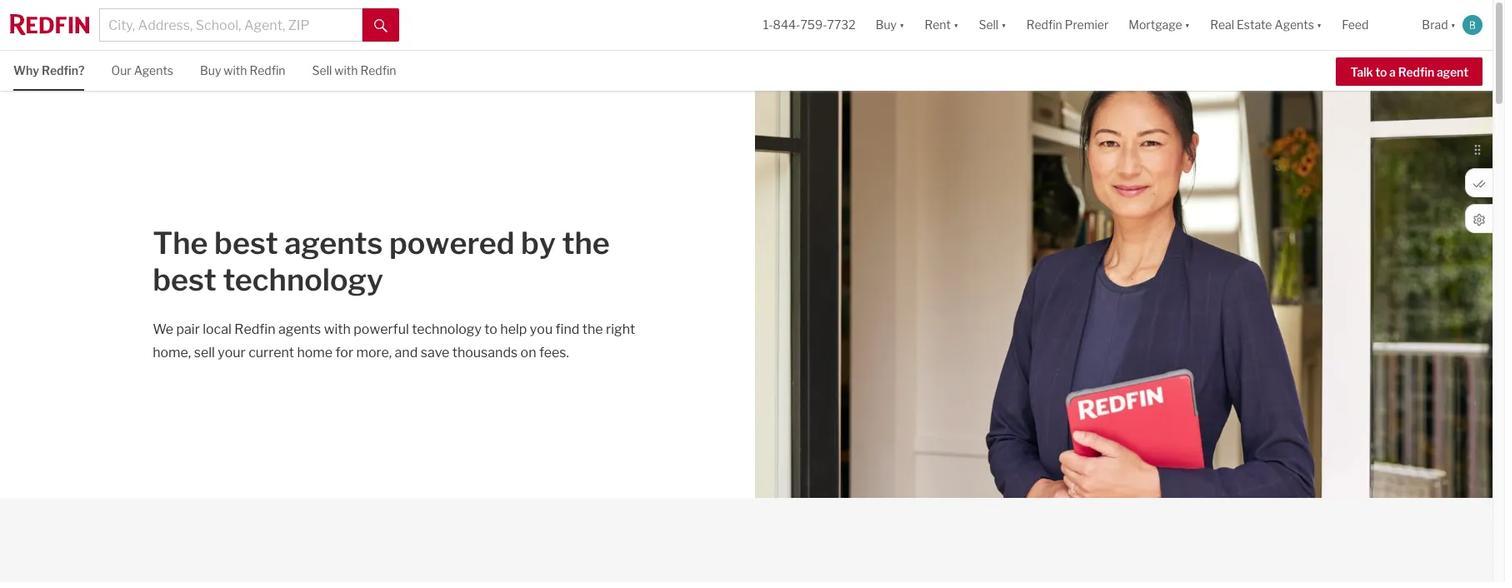 Task type: describe. For each thing, give the bounding box(es) containing it.
1-
[[763, 18, 773, 32]]

agents inside we pair local redfin agents with powerful technology to help you find the right home, sell your current home for more, and save thousands on fees.
[[278, 321, 321, 337]]

buy ▾ button
[[866, 0, 915, 50]]

real
[[1210, 18, 1235, 32]]

with for sell
[[335, 63, 358, 78]]

sell ▾ button
[[969, 0, 1017, 50]]

home,
[[153, 345, 191, 361]]

talk
[[1351, 65, 1373, 79]]

buy ▾
[[876, 18, 905, 32]]

best right the
[[214, 225, 278, 261]]

find
[[556, 321, 580, 337]]

a woman walking down the stairs image
[[755, 91, 1493, 499]]

▾ for sell ▾
[[1001, 18, 1007, 32]]

0 horizontal spatial agents
[[134, 63, 173, 78]]

your
[[218, 345, 246, 361]]

City, Address, School, Agent, ZIP search field
[[99, 8, 363, 42]]

sell ▾ button
[[979, 0, 1007, 50]]

redfin inside we pair local redfin agents with powerful technology to help you find the right home, sell your current home for more, and save thousands on fees.
[[234, 321, 276, 337]]

sell for sell ▾
[[979, 18, 999, 32]]

rent
[[925, 18, 951, 32]]

redfin premier
[[1027, 18, 1109, 32]]

sell ▾
[[979, 18, 1007, 32]]

on
[[521, 345, 536, 361]]

best up pair
[[153, 261, 217, 298]]

premier
[[1065, 18, 1109, 32]]

7732
[[827, 18, 856, 32]]

the inside the best agents powered by the best technology
[[562, 225, 610, 261]]

why redfin? link
[[13, 51, 85, 89]]

powered
[[389, 225, 515, 261]]

our agents
[[111, 63, 173, 78]]

our agents link
[[111, 51, 173, 89]]

buy for buy ▾
[[876, 18, 897, 32]]

help
[[500, 321, 527, 337]]

right
[[606, 321, 635, 337]]

sell with redfin link
[[312, 51, 396, 89]]

we pair local redfin agents with powerful technology to help you find the right home, sell your current home for more, and save thousands on fees.
[[153, 321, 635, 361]]

redfin right a
[[1398, 65, 1435, 79]]

save
[[421, 345, 450, 361]]

buy with redfin
[[200, 63, 286, 78]]

buy ▾ button
[[876, 0, 905, 50]]

buy with redfin link
[[200, 51, 286, 89]]

1-844-759-7732
[[763, 18, 856, 32]]

feed button
[[1332, 0, 1412, 50]]

sell for sell with redfin
[[312, 63, 332, 78]]

a
[[1390, 65, 1396, 79]]

for
[[336, 345, 353, 361]]

rent ▾ button
[[925, 0, 959, 50]]

technology for powerful
[[412, 321, 482, 337]]

our
[[111, 63, 131, 78]]

more,
[[356, 345, 392, 361]]

the best agents powered by the best technology
[[153, 225, 610, 298]]

you
[[530, 321, 553, 337]]

why
[[13, 63, 39, 78]]

the inside we pair local redfin agents with powerful technology to help you find the right home, sell your current home for more, and save thousands on fees.
[[583, 321, 603, 337]]

real estate agents ▾ link
[[1210, 0, 1322, 50]]

agent
[[1437, 65, 1469, 79]]

buy for buy with redfin
[[200, 63, 221, 78]]

thousands
[[452, 345, 518, 361]]

agents inside dropdown button
[[1275, 18, 1314, 32]]



Task type: locate. For each thing, give the bounding box(es) containing it.
3 ▾ from the left
[[1001, 18, 1007, 32]]

why redfin?
[[13, 63, 85, 78]]

sell with redfin
[[312, 63, 396, 78]]

1 vertical spatial agents
[[278, 321, 321, 337]]

with inside sell with redfin link
[[335, 63, 358, 78]]

agents
[[1275, 18, 1314, 32], [134, 63, 173, 78]]

to left help
[[485, 321, 498, 337]]

rent ▾ button
[[915, 0, 969, 50]]

home
[[297, 345, 333, 361]]

local
[[203, 321, 232, 337]]

0 vertical spatial to
[[1376, 65, 1387, 79]]

to
[[1376, 65, 1387, 79], [485, 321, 498, 337]]

1 vertical spatial technology
[[412, 321, 482, 337]]

0 vertical spatial agents
[[1275, 18, 1314, 32]]

6 ▾ from the left
[[1451, 18, 1456, 32]]

1 vertical spatial to
[[485, 321, 498, 337]]

technology inside the best agents powered by the best technology
[[223, 261, 383, 298]]

▾ for rent ▾
[[954, 18, 959, 32]]

buy
[[876, 18, 897, 32], [200, 63, 221, 78]]

technology
[[223, 261, 383, 298], [412, 321, 482, 337]]

▾ left 'rent'
[[899, 18, 905, 32]]

▾ for brad ▾
[[1451, 18, 1456, 32]]

talk to a redfin agent button
[[1337, 57, 1483, 86]]

redfin?
[[42, 63, 85, 78]]

with
[[224, 63, 247, 78], [335, 63, 358, 78], [324, 321, 351, 337]]

to left a
[[1376, 65, 1387, 79]]

mortgage ▾ button
[[1129, 0, 1190, 50]]

technology up home
[[223, 261, 383, 298]]

0 horizontal spatial sell
[[312, 63, 332, 78]]

user photo image
[[1463, 15, 1483, 35]]

1-844-759-7732 link
[[763, 18, 856, 32]]

4 ▾ from the left
[[1185, 18, 1190, 32]]

technology up save
[[412, 321, 482, 337]]

rent ▾
[[925, 18, 959, 32]]

with inside the buy with redfin link
[[224, 63, 247, 78]]

sell inside sell with redfin link
[[312, 63, 332, 78]]

mortgage ▾
[[1129, 18, 1190, 32]]

agents inside the best agents powered by the best technology
[[285, 225, 383, 261]]

1 horizontal spatial sell
[[979, 18, 999, 32]]

submit search image
[[374, 19, 388, 32]]

best
[[214, 225, 278, 261], [153, 261, 217, 298]]

▾ right 'rent'
[[954, 18, 959, 32]]

5 ▾ from the left
[[1317, 18, 1322, 32]]

sell
[[194, 345, 215, 361]]

technology inside we pair local redfin agents with powerful technology to help you find the right home, sell your current home for more, and save thousands on fees.
[[412, 321, 482, 337]]

fees.
[[539, 345, 569, 361]]

▾ for buy ▾
[[899, 18, 905, 32]]

1 vertical spatial the
[[583, 321, 603, 337]]

1 horizontal spatial buy
[[876, 18, 897, 32]]

mortgage
[[1129, 18, 1183, 32]]

759-
[[801, 18, 827, 32]]

the
[[562, 225, 610, 261], [583, 321, 603, 337]]

0 vertical spatial sell
[[979, 18, 999, 32]]

with inside we pair local redfin agents with powerful technology to help you find the right home, sell your current home for more, and save thousands on fees.
[[324, 321, 351, 337]]

sell right buy with redfin
[[312, 63, 332, 78]]

the right by
[[562, 225, 610, 261]]

technology for best
[[223, 261, 383, 298]]

▾ right 'brad'
[[1451, 18, 1456, 32]]

0 horizontal spatial technology
[[223, 261, 383, 298]]

mortgage ▾ button
[[1119, 0, 1200, 50]]

talk to a redfin agent
[[1351, 65, 1469, 79]]

1 vertical spatial agents
[[134, 63, 173, 78]]

0 vertical spatial the
[[562, 225, 610, 261]]

estate
[[1237, 18, 1272, 32]]

brad ▾
[[1422, 18, 1456, 32]]

current
[[249, 345, 294, 361]]

we
[[153, 321, 173, 337]]

0 horizontal spatial buy
[[200, 63, 221, 78]]

sell right 'rent ▾'
[[979, 18, 999, 32]]

▾ for mortgage ▾
[[1185, 18, 1190, 32]]

▾ right mortgage
[[1185, 18, 1190, 32]]

real estate agents ▾ button
[[1200, 0, 1332, 50]]

1 vertical spatial buy
[[200, 63, 221, 78]]

redfin
[[1027, 18, 1063, 32], [250, 63, 286, 78], [360, 63, 396, 78], [1398, 65, 1435, 79], [234, 321, 276, 337]]

agents right our
[[134, 63, 173, 78]]

brad
[[1422, 18, 1448, 32]]

▾
[[899, 18, 905, 32], [954, 18, 959, 32], [1001, 18, 1007, 32], [1185, 18, 1190, 32], [1317, 18, 1322, 32], [1451, 18, 1456, 32]]

0 vertical spatial buy
[[876, 18, 897, 32]]

0 vertical spatial agents
[[285, 225, 383, 261]]

1 horizontal spatial to
[[1376, 65, 1387, 79]]

by
[[521, 225, 556, 261]]

and
[[395, 345, 418, 361]]

0 horizontal spatial to
[[485, 321, 498, 337]]

▾ left feed
[[1317, 18, 1322, 32]]

0 vertical spatial technology
[[223, 261, 383, 298]]

pair
[[176, 321, 200, 337]]

1 horizontal spatial technology
[[412, 321, 482, 337]]

sell inside sell ▾ dropdown button
[[979, 18, 999, 32]]

redfin down submit search image
[[360, 63, 396, 78]]

agents right estate
[[1275, 18, 1314, 32]]

the right "find"
[[583, 321, 603, 337]]

1 ▾ from the left
[[899, 18, 905, 32]]

1 vertical spatial sell
[[312, 63, 332, 78]]

redfin up current
[[234, 321, 276, 337]]

to inside talk to a redfin agent button
[[1376, 65, 1387, 79]]

buy inside dropdown button
[[876, 18, 897, 32]]

with for buy
[[224, 63, 247, 78]]

1 horizontal spatial agents
[[1275, 18, 1314, 32]]

2 ▾ from the left
[[954, 18, 959, 32]]

the
[[153, 225, 208, 261]]

redfin down city, address, school, agent, zip search field
[[250, 63, 286, 78]]

agents
[[285, 225, 383, 261], [278, 321, 321, 337]]

▾ right 'rent ▾'
[[1001, 18, 1007, 32]]

real estate agents ▾
[[1210, 18, 1322, 32]]

sell
[[979, 18, 999, 32], [312, 63, 332, 78]]

powerful
[[354, 321, 409, 337]]

feed
[[1342, 18, 1369, 32]]

buy right 7732
[[876, 18, 897, 32]]

buy down city, address, school, agent, zip search field
[[200, 63, 221, 78]]

to inside we pair local redfin agents with powerful technology to help you find the right home, sell your current home for more, and save thousands on fees.
[[485, 321, 498, 337]]

redfin left premier
[[1027, 18, 1063, 32]]

redfin premier button
[[1017, 0, 1119, 50]]

844-
[[773, 18, 801, 32]]



Task type: vqa. For each thing, say whether or not it's contained in the screenshot.
Favorite button
no



